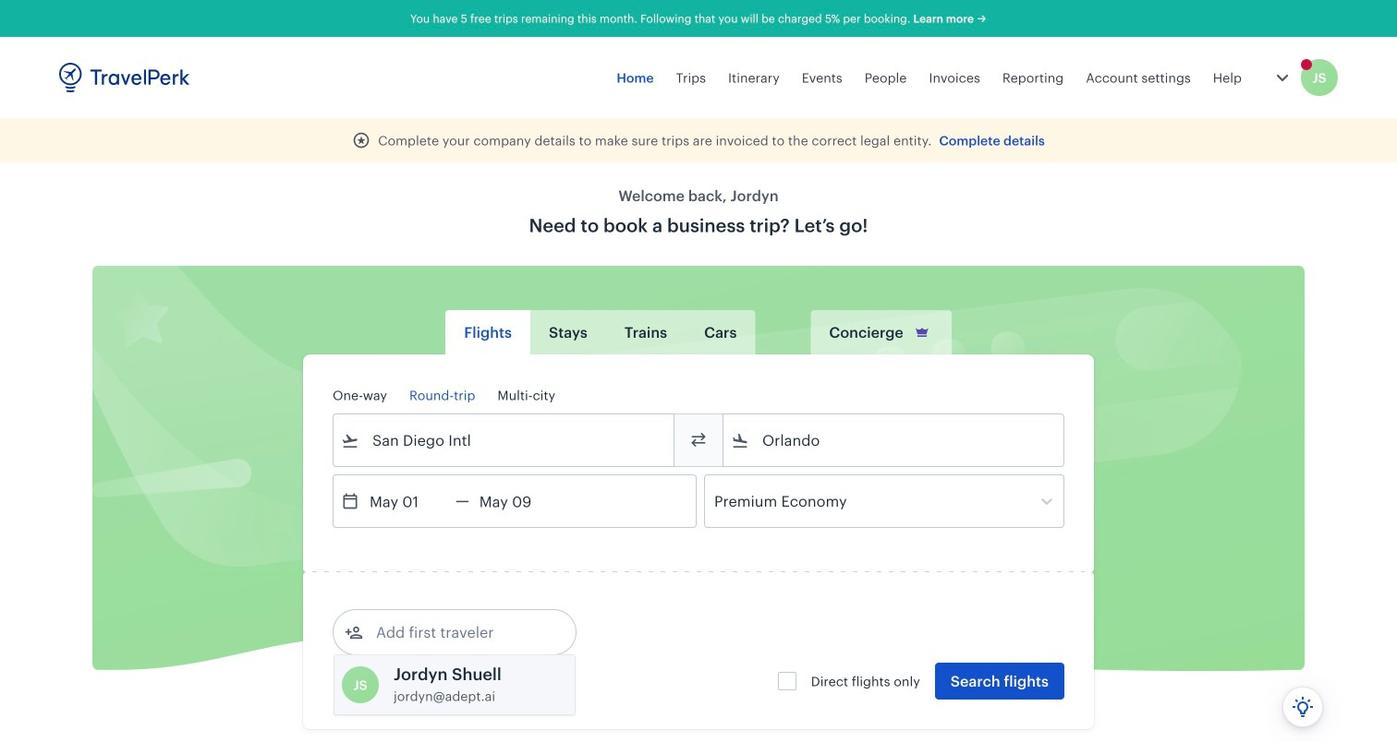 Task type: locate. For each thing, give the bounding box(es) containing it.
Return text field
[[469, 476, 565, 528]]



Task type: describe. For each thing, give the bounding box(es) containing it.
Depart text field
[[359, 476, 456, 528]]

Add first traveler search field
[[363, 618, 555, 648]]

From search field
[[359, 426, 650, 456]]

To search field
[[749, 426, 1040, 456]]



